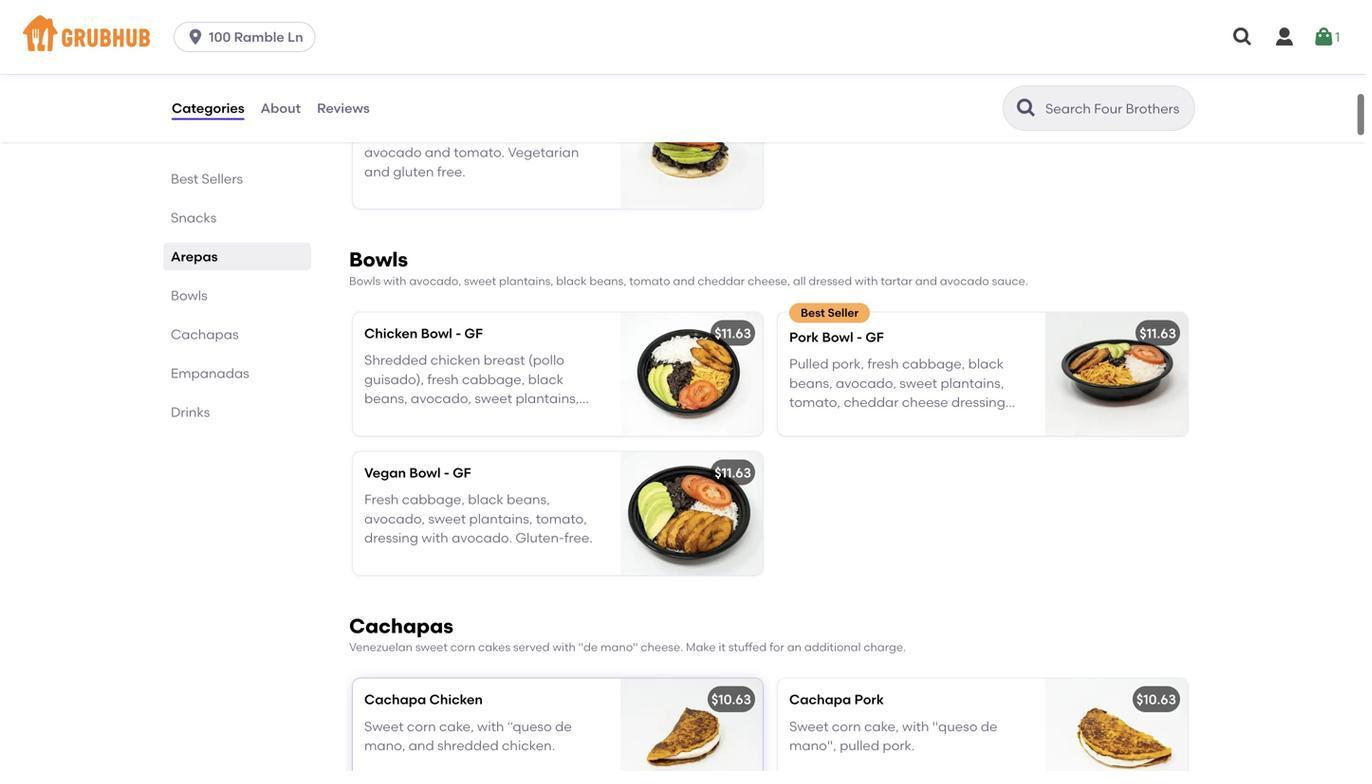 Task type: locate. For each thing, give the bounding box(es) containing it.
1 vertical spatial vegan
[[365, 465, 406, 481]]

sweet inside sweet corn cake, with "queso de mano, and shredded chicken.
[[365, 719, 404, 735]]

cachapa for cachapa chicken
[[365, 692, 426, 708]]

1 vertical spatial chicken
[[430, 692, 483, 708]]

sweet corn cake, with "queso de mano, and shredded chicken.
[[365, 719, 572, 754]]

2 horizontal spatial corn
[[832, 719, 862, 735]]

black inside bowls bowls with avocado, sweet plantains, black beans, tomato and cheddar cheese, all dressed with tartar and avocado sauce.
[[557, 274, 587, 288]]

0 horizontal spatial free.
[[437, 164, 466, 180]]

1 vertical spatial sauce.
[[790, 433, 832, 449]]

corn inside sweet corn cake, with "queso de mano", pulled pork.
[[832, 719, 862, 735]]

2 cake, from the left
[[865, 719, 900, 735]]

2 sweet from the left
[[790, 719, 829, 735]]

beans,
[[403, 125, 446, 141], [590, 274, 627, 288], [790, 375, 833, 391], [507, 492, 550, 508]]

with
[[384, 274, 407, 288], [855, 274, 878, 288], [790, 414, 817, 430], [422, 530, 449, 546], [553, 641, 576, 655], [477, 719, 504, 735], [903, 719, 930, 735]]

black inside fresh cabbage, black beans, avocado, sweet plantains, tomato, dressing with avocado. gluten-free.
[[468, 492, 504, 508]]

1 vertical spatial cabbage,
[[402, 492, 465, 508]]

cheddar up sauce
[[844, 395, 899, 411]]

"queso
[[508, 719, 552, 735]]

fresh
[[365, 492, 399, 508]]

0 horizontal spatial gluten-
[[516, 530, 565, 546]]

sweet up chicken bowl - gf
[[464, 274, 497, 288]]

1 horizontal spatial cheddar
[[844, 395, 899, 411]]

chicken
[[365, 325, 418, 341], [430, 692, 483, 708]]

svg image
[[1274, 26, 1297, 48], [186, 28, 205, 47]]

beans, inside fresh cabbage, black beans, avocado, sweet plantains, tomato, dressing with avocado. gluten-free.
[[507, 492, 550, 508]]

cachapa for cachapa pork
[[790, 692, 852, 708]]

0 vertical spatial pork
[[790, 329, 819, 345]]

1 horizontal spatial cachapa
[[790, 692, 852, 708]]

0 horizontal spatial corn
[[407, 719, 436, 735]]

and inside sweet corn cake, with "queso de mano, and shredded chicken.
[[409, 738, 434, 754]]

all
[[793, 274, 806, 288]]

cake, inside sweet corn cake, with "queso de mano", pulled pork.
[[865, 719, 900, 735]]

cake, inside sweet corn cake, with "queso de mano, and shredded chicken.
[[440, 719, 474, 735]]

vegana arepa - gf / vegan
[[365, 98, 545, 114]]

1 horizontal spatial gluten-
[[835, 433, 884, 449]]

pork
[[790, 329, 819, 345], [855, 692, 884, 708]]

pork up pulled
[[790, 329, 819, 345]]

2 vertical spatial avocado
[[820, 414, 877, 430]]

with up pork.
[[903, 719, 930, 735]]

fresh cabbage, black beans, avocado, sweet plantains, tomato, dressing with avocado. gluten-free.
[[365, 492, 593, 546]]

1 horizontal spatial best
[[801, 306, 826, 320]]

1 $10.63 from the left
[[712, 692, 752, 708]]

avocado, inside bowls bowls with avocado, sweet plantains, black beans, tomato and cheddar cheese, all dressed with tartar and avocado sauce.
[[409, 274, 462, 288]]

sweet up tomato.
[[450, 125, 487, 141]]

avocado
[[365, 144, 422, 160], [940, 274, 990, 288], [820, 414, 877, 430]]

0 vertical spatial sauce.
[[992, 274, 1029, 288]]

cachapas up empanadas
[[171, 327, 239, 343]]

0 vertical spatial free.
[[437, 164, 466, 180]]

1 horizontal spatial sauce.
[[992, 274, 1029, 288]]

with up chicken bowl - gf
[[384, 274, 407, 288]]

about button
[[260, 74, 302, 142]]

sweet up cheese
[[900, 375, 938, 391]]

pork.
[[883, 738, 915, 754]]

2 svg image from the left
[[1313, 26, 1336, 48]]

0 horizontal spatial cake,
[[440, 719, 474, 735]]

dressed
[[809, 274, 853, 288]]

1 horizontal spatial $10.63
[[1137, 692, 1177, 708]]

1 svg image from the left
[[1232, 26, 1255, 48]]

vegan up fresh
[[365, 465, 406, 481]]

bowls
[[349, 248, 408, 272], [349, 274, 381, 288], [171, 288, 208, 304]]

best for best sellers
[[171, 171, 199, 187]]

sweet
[[450, 125, 487, 141], [464, 274, 497, 288], [900, 375, 938, 391], [428, 511, 466, 527], [416, 641, 448, 655]]

0 horizontal spatial cheddar
[[698, 274, 745, 288]]

$11.63
[[715, 325, 752, 341], [1140, 325, 1177, 341], [715, 465, 752, 481]]

gf
[[471, 98, 489, 114], [465, 325, 483, 341], [866, 329, 884, 345], [453, 465, 471, 481]]

0 vertical spatial avocado,
[[409, 274, 462, 288]]

0 horizontal spatial vegan
[[365, 465, 406, 481]]

0 horizontal spatial tomato,
[[536, 511, 587, 527]]

2 de from the left
[[981, 719, 998, 735]]

0 horizontal spatial cachapas
[[171, 327, 239, 343]]

sweet up 'mano,'
[[365, 719, 404, 735]]

1 vertical spatial dressing
[[365, 530, 419, 546]]

corn down "cachapa chicken" on the left
[[407, 719, 436, 735]]

svg image
[[1232, 26, 1255, 48], [1313, 26, 1336, 48]]

1 horizontal spatial cabbage,
[[903, 356, 966, 372]]

1 horizontal spatial pork
[[855, 692, 884, 708]]

0 horizontal spatial cachapa
[[365, 692, 426, 708]]

1 sweet from the left
[[365, 719, 404, 735]]

-
[[462, 98, 468, 114], [456, 325, 461, 341], [857, 329, 863, 345], [444, 465, 450, 481]]

sweet up mano",
[[790, 719, 829, 735]]

with up shredded
[[477, 719, 504, 735]]

with left ""de"
[[553, 641, 576, 655]]

2 vertical spatial free.
[[565, 530, 593, 546]]

black
[[557, 274, 587, 288], [969, 356, 1004, 372], [468, 492, 504, 508]]

dressing down fresh
[[365, 530, 419, 546]]

$11.63 for chicken bowl - gf
[[715, 325, 752, 341]]

sweet up avocado.
[[428, 511, 466, 527]]

reviews button
[[316, 74, 371, 142]]

0 vertical spatial vegan
[[503, 98, 545, 114]]

corn for cachapa pork
[[832, 719, 862, 735]]

0 horizontal spatial svg image
[[1232, 26, 1255, 48]]

snacks
[[171, 210, 217, 226]]

cachapa chicken
[[365, 692, 483, 708]]

de inside sweet corn cake, with "queso de mano", pulled pork.
[[981, 719, 998, 735]]

1 horizontal spatial corn
[[451, 641, 476, 655]]

cheese
[[903, 395, 949, 411]]

1 horizontal spatial avocado
[[820, 414, 877, 430]]

cachapas venezuelan sweet corn cakes served with "de mano" cheese. make it stuffed for an additional charge.
[[349, 614, 907, 655]]

plantains, inside bowls bowls with avocado, sweet plantains, black beans, tomato and cheddar cheese, all dressed with tartar and avocado sauce.
[[499, 274, 554, 288]]

cachapas up the venezuelan
[[349, 614, 454, 639]]

pork bowl - gf
[[790, 329, 884, 345]]

0 horizontal spatial $10.63
[[712, 692, 752, 708]]

de right "queso
[[981, 719, 998, 735]]

cheddar for pulled
[[844, 395, 899, 411]]

0 horizontal spatial cabbage,
[[402, 492, 465, 508]]

1 horizontal spatial cachapas
[[349, 614, 454, 639]]

avocado down black
[[365, 144, 422, 160]]

beans, up avocado.
[[507, 492, 550, 508]]

0 horizontal spatial svg image
[[186, 28, 205, 47]]

1 cachapa from the left
[[365, 692, 426, 708]]

cachapas inside "cachapas venezuelan sweet corn cakes served with "de mano" cheese. make it stuffed for an additional charge."
[[349, 614, 454, 639]]

0 horizontal spatial black
[[468, 492, 504, 508]]

and left gluten
[[365, 164, 390, 180]]

1 horizontal spatial de
[[981, 719, 998, 735]]

cheddar inside bowls bowls with avocado, sweet plantains, black beans, tomato and cheddar cheese, all dressed with tartar and avocado sauce.
[[698, 274, 745, 288]]

1 horizontal spatial free.
[[565, 530, 593, 546]]

cabbage, down the vegan bowl - gf
[[402, 492, 465, 508]]

plantains,
[[491, 125, 554, 141], [499, 274, 554, 288], [941, 375, 1005, 391], [469, 511, 533, 527]]

black up avocado.
[[468, 492, 504, 508]]

0 vertical spatial tomato,
[[790, 395, 841, 411]]

0 horizontal spatial sauce.
[[790, 433, 832, 449]]

cabbage, up cheese
[[903, 356, 966, 372]]

0 horizontal spatial sweet
[[365, 719, 404, 735]]

de right the "queso
[[555, 719, 572, 735]]

0 horizontal spatial dressing
[[365, 530, 419, 546]]

avocado, inside pulled pork, fresh cabbage, black beans, avocado, sweet plantains, tomato, cheddar cheese dressing with avocado sauce and garlic sauce. gluten-free.
[[836, 375, 897, 391]]

bowl
[[421, 325, 453, 341], [823, 329, 854, 345], [409, 465, 441, 481]]

avocado.
[[452, 530, 513, 546]]

0 horizontal spatial chicken
[[365, 325, 418, 341]]

1 horizontal spatial dressing
[[952, 395, 1006, 411]]

1 vertical spatial free.
[[884, 433, 912, 449]]

100 ramble ln
[[209, 29, 303, 45]]

cakes
[[478, 641, 511, 655]]

with inside pulled pork, fresh cabbage, black beans, avocado, sweet plantains, tomato, cheddar cheese dressing with avocado sauce and garlic sauce. gluten-free.
[[790, 414, 817, 430]]

sauce. inside bowls bowls with avocado, sweet plantains, black beans, tomato and cheddar cheese, all dressed with tartar and avocado sauce.
[[992, 274, 1029, 288]]

0 horizontal spatial avocado
[[365, 144, 422, 160]]

gluten- down sauce
[[835, 433, 884, 449]]

sauce. for pulled
[[790, 433, 832, 449]]

with left avocado.
[[422, 530, 449, 546]]

dressing up garlic
[[952, 395, 1006, 411]]

1 de from the left
[[555, 719, 572, 735]]

cheese.
[[641, 641, 684, 655]]

1 vertical spatial black
[[969, 356, 1004, 372]]

plantains, inside pulled pork, fresh cabbage, black beans, avocado, sweet plantains, tomato, cheddar cheese dressing with avocado sauce and garlic sauce. gluten-free.
[[941, 375, 1005, 391]]

sauce.
[[992, 274, 1029, 288], [790, 433, 832, 449]]

2 horizontal spatial free.
[[884, 433, 912, 449]]

1 vertical spatial gluten-
[[516, 530, 565, 546]]

gluten- right avocado.
[[516, 530, 565, 546]]

avocado left sauce
[[820, 414, 877, 430]]

additional
[[805, 641, 861, 655]]

1 vertical spatial tomato,
[[536, 511, 587, 527]]

vegan bowl - gf image
[[621, 452, 763, 575]]

tartar
[[881, 274, 913, 288]]

and
[[425, 144, 451, 160], [365, 164, 390, 180], [673, 274, 695, 288], [916, 274, 938, 288], [923, 414, 948, 430], [409, 738, 434, 754]]

and right 'mano,'
[[409, 738, 434, 754]]

0 vertical spatial avocado
[[365, 144, 422, 160]]

gf for vegan bowl - gf
[[453, 465, 471, 481]]

beans, left tomato
[[590, 274, 627, 288]]

cachapas for cachapas venezuelan sweet corn cakes served with "de mano" cheese. make it stuffed for an additional charge.
[[349, 614, 454, 639]]

0 vertical spatial cabbage,
[[903, 356, 966, 372]]

cake, up shredded
[[440, 719, 474, 735]]

vegana
[[365, 98, 415, 114]]

categories button
[[171, 74, 246, 142]]

categories
[[172, 100, 245, 116]]

beans, inside black beans, sweet plantains, avocado and tomato. vegetarian and gluten free.
[[403, 125, 446, 141]]

best left sellers
[[171, 171, 199, 187]]

svg image left 1 button
[[1274, 26, 1297, 48]]

1 horizontal spatial cake,
[[865, 719, 900, 735]]

svg image left 100
[[186, 28, 205, 47]]

sellers
[[202, 171, 243, 187]]

1 horizontal spatial tomato,
[[790, 395, 841, 411]]

tomato.
[[454, 144, 505, 160]]

free.
[[437, 164, 466, 180], [884, 433, 912, 449], [565, 530, 593, 546]]

0 vertical spatial cheddar
[[698, 274, 745, 288]]

black left tomato
[[557, 274, 587, 288]]

de inside sweet corn cake, with "queso de mano, and shredded chicken.
[[555, 719, 572, 735]]

0 vertical spatial chicken
[[365, 325, 418, 341]]

avocado inside bowls bowls with avocado, sweet plantains, black beans, tomato and cheddar cheese, all dressed with tartar and avocado sauce.
[[940, 274, 990, 288]]

beans, down pulled
[[790, 375, 833, 391]]

black up garlic
[[969, 356, 1004, 372]]

cheddar
[[698, 274, 745, 288], [844, 395, 899, 411]]

tomato,
[[790, 395, 841, 411], [536, 511, 587, 527]]

corn inside sweet corn cake, with "queso de mano, and shredded chicken.
[[407, 719, 436, 735]]

pork up sweet corn cake, with "queso de mano", pulled pork.
[[855, 692, 884, 708]]

free. inside pulled pork, fresh cabbage, black beans, avocado, sweet plantains, tomato, cheddar cheese dressing with avocado sauce and garlic sauce. gluten-free.
[[884, 433, 912, 449]]

avocado, inside fresh cabbage, black beans, avocado, sweet plantains, tomato, dressing with avocado. gluten-free.
[[365, 511, 425, 527]]

2 horizontal spatial black
[[969, 356, 1004, 372]]

cabbage, inside fresh cabbage, black beans, avocado, sweet plantains, tomato, dressing with avocado. gluten-free.
[[402, 492, 465, 508]]

bowls for bowls
[[171, 288, 208, 304]]

pulled pork, fresh cabbage, black beans, avocado, sweet plantains, tomato, cheddar cheese dressing with avocado sauce and garlic sauce. gluten-free.
[[790, 356, 1006, 449]]

cake, up pork.
[[865, 719, 900, 735]]

1 horizontal spatial chicken
[[430, 692, 483, 708]]

cachapa up mano",
[[790, 692, 852, 708]]

cake,
[[440, 719, 474, 735], [865, 719, 900, 735]]

2 cachapa from the left
[[790, 692, 852, 708]]

0 horizontal spatial de
[[555, 719, 572, 735]]

1 cake, from the left
[[440, 719, 474, 735]]

gluten- inside fresh cabbage, black beans, avocado, sweet plantains, tomato, dressing with avocado. gluten-free.
[[516, 530, 565, 546]]

2 $10.63 from the left
[[1137, 692, 1177, 708]]

vegan right /
[[503, 98, 545, 114]]

0 vertical spatial black
[[557, 274, 587, 288]]

/
[[492, 98, 500, 114]]

1 horizontal spatial svg image
[[1274, 26, 1297, 48]]

sweet
[[365, 719, 404, 735], [790, 719, 829, 735]]

2 vertical spatial black
[[468, 492, 504, 508]]

gluten-
[[835, 433, 884, 449], [516, 530, 565, 546]]

cachapas
[[171, 327, 239, 343], [349, 614, 454, 639]]

free. inside fresh cabbage, black beans, avocado, sweet plantains, tomato, dressing with avocado. gluten-free.
[[565, 530, 593, 546]]

0 vertical spatial best
[[171, 171, 199, 187]]

vegan
[[503, 98, 545, 114], [365, 465, 406, 481]]

de
[[555, 719, 572, 735], [981, 719, 998, 735]]

best sellers
[[171, 171, 243, 187]]

$10.63 for sweet corn cake, with "queso de mano, and shredded chicken.
[[712, 692, 752, 708]]

best left seller
[[801, 306, 826, 320]]

cachapa up 'mano,'
[[365, 692, 426, 708]]

"de
[[579, 641, 598, 655]]

0 horizontal spatial best
[[171, 171, 199, 187]]

with inside sweet corn cake, with "queso de mano, and shredded chicken.
[[477, 719, 504, 735]]

plantains, inside black beans, sweet plantains, avocado and tomato. vegetarian and gluten free.
[[491, 125, 554, 141]]

1 vertical spatial avocado,
[[836, 375, 897, 391]]

1
[[1336, 29, 1341, 45]]

cachapa pork
[[790, 692, 884, 708]]

for
[[770, 641, 785, 655]]

cheddar inside pulled pork, fresh cabbage, black beans, avocado, sweet plantains, tomato, cheddar cheese dressing with avocado sauce and garlic sauce. gluten-free.
[[844, 395, 899, 411]]

1 vertical spatial avocado
[[940, 274, 990, 288]]

1 horizontal spatial vegan
[[503, 98, 545, 114]]

sweet inside bowls bowls with avocado, sweet plantains, black beans, tomato and cheddar cheese, all dressed with tartar and avocado sauce.
[[464, 274, 497, 288]]

0 vertical spatial gluten-
[[835, 433, 884, 449]]

$10.63
[[712, 692, 752, 708], [1137, 692, 1177, 708]]

1 vertical spatial best
[[801, 306, 826, 320]]

avocado,
[[409, 274, 462, 288], [836, 375, 897, 391], [365, 511, 425, 527]]

cake, for shredded
[[440, 719, 474, 735]]

dressing
[[952, 395, 1006, 411], [365, 530, 419, 546]]

0 vertical spatial cachapas
[[171, 327, 239, 343]]

cheddar left cheese,
[[698, 274, 745, 288]]

sauce. inside pulled pork, fresh cabbage, black beans, avocado, sweet plantains, tomato, cheddar cheese dressing with avocado sauce and garlic sauce. gluten-free.
[[790, 433, 832, 449]]

with down pulled
[[790, 414, 817, 430]]

black inside pulled pork, fresh cabbage, black beans, avocado, sweet plantains, tomato, cheddar cheese dressing with avocado sauce and garlic sauce. gluten-free.
[[969, 356, 1004, 372]]

1 vertical spatial cachapas
[[349, 614, 454, 639]]

0 vertical spatial dressing
[[952, 395, 1006, 411]]

corn
[[451, 641, 476, 655], [407, 719, 436, 735], [832, 719, 862, 735]]

sweet right the venezuelan
[[416, 641, 448, 655]]

2 vertical spatial avocado,
[[365, 511, 425, 527]]

corn up the pulled
[[832, 719, 862, 735]]

sweet inside sweet corn cake, with "queso de mano", pulled pork.
[[790, 719, 829, 735]]

search icon image
[[1016, 97, 1038, 120]]

it
[[719, 641, 726, 655]]

dressing inside fresh cabbage, black beans, avocado, sweet plantains, tomato, dressing with avocado. gluten-free.
[[365, 530, 419, 546]]

corn left cakes
[[451, 641, 476, 655]]

pulled
[[840, 738, 880, 754]]

sweet inside fresh cabbage, black beans, avocado, sweet plantains, tomato, dressing with avocado. gluten-free.
[[428, 511, 466, 527]]

avocado right 'tartar'
[[940, 274, 990, 288]]

gluten- inside pulled pork, fresh cabbage, black beans, avocado, sweet plantains, tomato, cheddar cheese dressing with avocado sauce and garlic sauce. gluten-free.
[[835, 433, 884, 449]]

2 horizontal spatial avocado
[[940, 274, 990, 288]]

beans, down arepa
[[403, 125, 446, 141]]

1 vertical spatial cheddar
[[844, 395, 899, 411]]

1 horizontal spatial sweet
[[790, 719, 829, 735]]

and down cheese
[[923, 414, 948, 430]]

mano,
[[365, 738, 406, 754]]

1 horizontal spatial svg image
[[1313, 26, 1336, 48]]

- for chicken
[[456, 325, 461, 341]]

1 horizontal spatial black
[[557, 274, 587, 288]]

bowls bowls with avocado, sweet plantains, black beans, tomato and cheddar cheese, all dressed with tartar and avocado sauce.
[[349, 248, 1029, 288]]



Task type: vqa. For each thing, say whether or not it's contained in the screenshot.
NOW to the bottom
no



Task type: describe. For each thing, give the bounding box(es) containing it.
bowl for vegan
[[409, 465, 441, 481]]

gf for chicken bowl - gf
[[465, 325, 483, 341]]

vegan bowl - gf
[[365, 465, 471, 481]]

and inside pulled pork, fresh cabbage, black beans, avocado, sweet plantains, tomato, cheddar cheese dressing with avocado sauce and garlic sauce. gluten-free.
[[923, 414, 948, 430]]

best seller
[[801, 306, 859, 320]]

cachapa chicken image
[[621, 679, 763, 772]]

chicken.
[[502, 738, 555, 754]]

chicken bowl - gf
[[365, 325, 483, 341]]

ramble
[[234, 29, 285, 45]]

fresh
[[868, 356, 899, 372]]

corn for cachapa chicken
[[407, 719, 436, 735]]

sweet for sweet corn cake, with "queso de mano, and shredded chicken.
[[365, 719, 404, 735]]

cachapas for cachapas
[[171, 327, 239, 343]]

cabbage, inside pulled pork, fresh cabbage, black beans, avocado, sweet plantains, tomato, cheddar cheese dressing with avocado sauce and garlic sauce. gluten-free.
[[903, 356, 966, 372]]

vegetarian
[[508, 144, 579, 160]]

avocado inside black beans, sweet plantains, avocado and tomato. vegetarian and gluten free.
[[365, 144, 422, 160]]

1 button
[[1313, 20, 1341, 54]]

gf for pork bowl - gf
[[866, 329, 884, 345]]

black beans, sweet plantains, avocado and tomato. vegetarian and gluten free.
[[365, 125, 579, 180]]

stuffed
[[729, 641, 767, 655]]

svg image inside 1 button
[[1313, 26, 1336, 48]]

and right 'tartar'
[[916, 274, 938, 288]]

100 ramble ln button
[[174, 22, 323, 52]]

beans, inside bowls bowls with avocado, sweet plantains, black beans, tomato and cheddar cheese, all dressed with tartar and avocado sauce.
[[590, 274, 627, 288]]

sauce
[[881, 414, 920, 430]]

0 horizontal spatial pork
[[790, 329, 819, 345]]

garlic
[[952, 414, 988, 430]]

charge.
[[864, 641, 907, 655]]

bowl for chicken
[[421, 325, 453, 341]]

de for sweet corn cake, with "queso de mano, and shredded chicken.
[[555, 719, 572, 735]]

seller
[[828, 306, 859, 320]]

bowls for bowls bowls with avocado, sweet plantains, black beans, tomato and cheddar cheese, all dressed with tartar and avocado sauce.
[[349, 248, 408, 272]]

and up gluten
[[425, 144, 451, 160]]

with inside "cachapas venezuelan sweet corn cakes served with "de mano" cheese. make it stuffed for an additional charge."
[[553, 641, 576, 655]]

dressing inside pulled pork, fresh cabbage, black beans, avocado, sweet plantains, tomato, cheddar cheese dressing with avocado sauce and garlic sauce. gluten-free.
[[952, 395, 1006, 411]]

sweet corn cake, with "queso de mano", pulled pork.
[[790, 719, 998, 754]]

with inside sweet corn cake, with "queso de mano", pulled pork.
[[903, 719, 930, 735]]

- for vegana
[[462, 98, 468, 114]]

main navigation navigation
[[0, 0, 1367, 74]]

and right tomato
[[673, 274, 695, 288]]

sauce. for bowls
[[992, 274, 1029, 288]]

1 vertical spatial pork
[[855, 692, 884, 708]]

gluten
[[393, 164, 434, 180]]

$10.63 for sweet corn cake, with "queso de mano", pulled pork.
[[1137, 692, 1177, 708]]

empanadas
[[171, 365, 249, 382]]

served
[[513, 641, 550, 655]]

$11.63 for vegan bowl - gf
[[715, 465, 752, 481]]

sweet inside "cachapas venezuelan sweet corn cakes served with "de mano" cheese. make it stuffed for an additional charge."
[[416, 641, 448, 655]]

vegana arepa - gf / vegan image
[[621, 85, 763, 209]]

with left 'tartar'
[[855, 274, 878, 288]]

arepa
[[418, 98, 459, 114]]

pork bowl - gf image
[[1046, 313, 1188, 436]]

arepas
[[171, 249, 218, 265]]

cake, for pork.
[[865, 719, 900, 735]]

"queso
[[933, 719, 978, 735]]

shredded
[[438, 738, 499, 754]]

sweet inside black beans, sweet plantains, avocado and tomato. vegetarian and gluten free.
[[450, 125, 487, 141]]

- for vegan
[[444, 465, 450, 481]]

avocado inside pulled pork, fresh cabbage, black beans, avocado, sweet plantains, tomato, cheddar cheese dressing with avocado sauce and garlic sauce. gluten-free.
[[820, 414, 877, 430]]

with inside fresh cabbage, black beans, avocado, sweet plantains, tomato, dressing with avocado. gluten-free.
[[422, 530, 449, 546]]

cachapa pork image
[[1046, 679, 1188, 772]]

mano",
[[790, 738, 837, 754]]

best for best seller
[[801, 306, 826, 320]]

chicken bowl - gf image
[[621, 313, 763, 436]]

an
[[788, 641, 802, 655]]

reviews
[[317, 100, 370, 116]]

about
[[261, 100, 301, 116]]

sweet inside pulled pork, fresh cabbage, black beans, avocado, sweet plantains, tomato, cheddar cheese dressing with avocado sauce and garlic sauce. gluten-free.
[[900, 375, 938, 391]]

make
[[686, 641, 716, 655]]

pulled
[[790, 356, 829, 372]]

cheddar for bowls
[[698, 274, 745, 288]]

cheese,
[[748, 274, 791, 288]]

drinks
[[171, 404, 210, 421]]

pork,
[[832, 356, 865, 372]]

tomato
[[630, 274, 671, 288]]

100
[[209, 29, 231, 45]]

tomato, inside pulled pork, fresh cabbage, black beans, avocado, sweet plantains, tomato, cheddar cheese dressing with avocado sauce and garlic sauce. gluten-free.
[[790, 395, 841, 411]]

- for pork
[[857, 329, 863, 345]]

corn inside "cachapas venezuelan sweet corn cakes served with "de mano" cheese. make it stuffed for an additional charge."
[[451, 641, 476, 655]]

gf for vegana arepa - gf / vegan
[[471, 98, 489, 114]]

ln
[[288, 29, 303, 45]]

sweet for sweet corn cake, with "queso de mano", pulled pork.
[[790, 719, 829, 735]]

beans, inside pulled pork, fresh cabbage, black beans, avocado, sweet plantains, tomato, cheddar cheese dressing with avocado sauce and garlic sauce. gluten-free.
[[790, 375, 833, 391]]

venezuelan
[[349, 641, 413, 655]]

tomato, inside fresh cabbage, black beans, avocado, sweet plantains, tomato, dressing with avocado. gluten-free.
[[536, 511, 587, 527]]

black
[[365, 125, 400, 141]]

Search Four Brothers search field
[[1044, 100, 1189, 118]]

free. inside black beans, sweet plantains, avocado and tomato. vegetarian and gluten free.
[[437, 164, 466, 180]]

mano"
[[601, 641, 638, 655]]

svg image inside 100 ramble ln button
[[186, 28, 205, 47]]

bowl for pork
[[823, 329, 854, 345]]

plantains, inside fresh cabbage, black beans, avocado, sweet plantains, tomato, dressing with avocado. gluten-free.
[[469, 511, 533, 527]]

de for sweet corn cake, with "queso de mano", pulled pork.
[[981, 719, 998, 735]]



